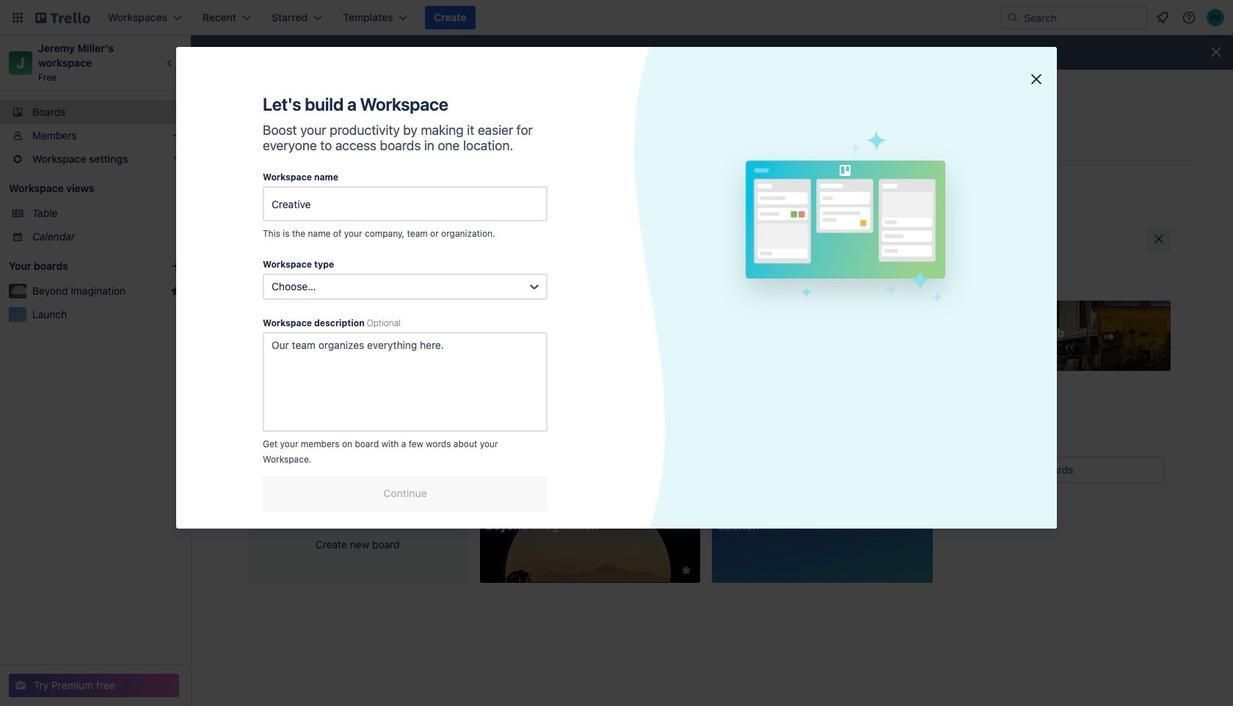 Task type: describe. For each thing, give the bounding box(es) containing it.
primary element
[[0, 0, 1233, 35]]

Taco's Co. text field
[[263, 186, 548, 222]]

0 notifications image
[[1154, 9, 1171, 26]]

workspace navigation collapse icon image
[[160, 53, 181, 73]]

add board image
[[170, 261, 182, 272]]

starred icon image
[[170, 286, 182, 297]]



Task type: vqa. For each thing, say whether or not it's contained in the screenshot.
Taco's Co. text field
yes



Task type: locate. For each thing, give the bounding box(es) containing it.
Search boards text field
[[981, 457, 1165, 484]]

your boards with 2 items element
[[9, 258, 148, 275]]

jeremy miller (jeremymiller198) image
[[1207, 9, 1224, 26]]

open information menu image
[[1182, 10, 1196, 25]]

search image
[[1007, 12, 1019, 23]]

Search field
[[1019, 7, 1147, 29]]

Our team organizes everything here. text field
[[263, 332, 548, 432]]



